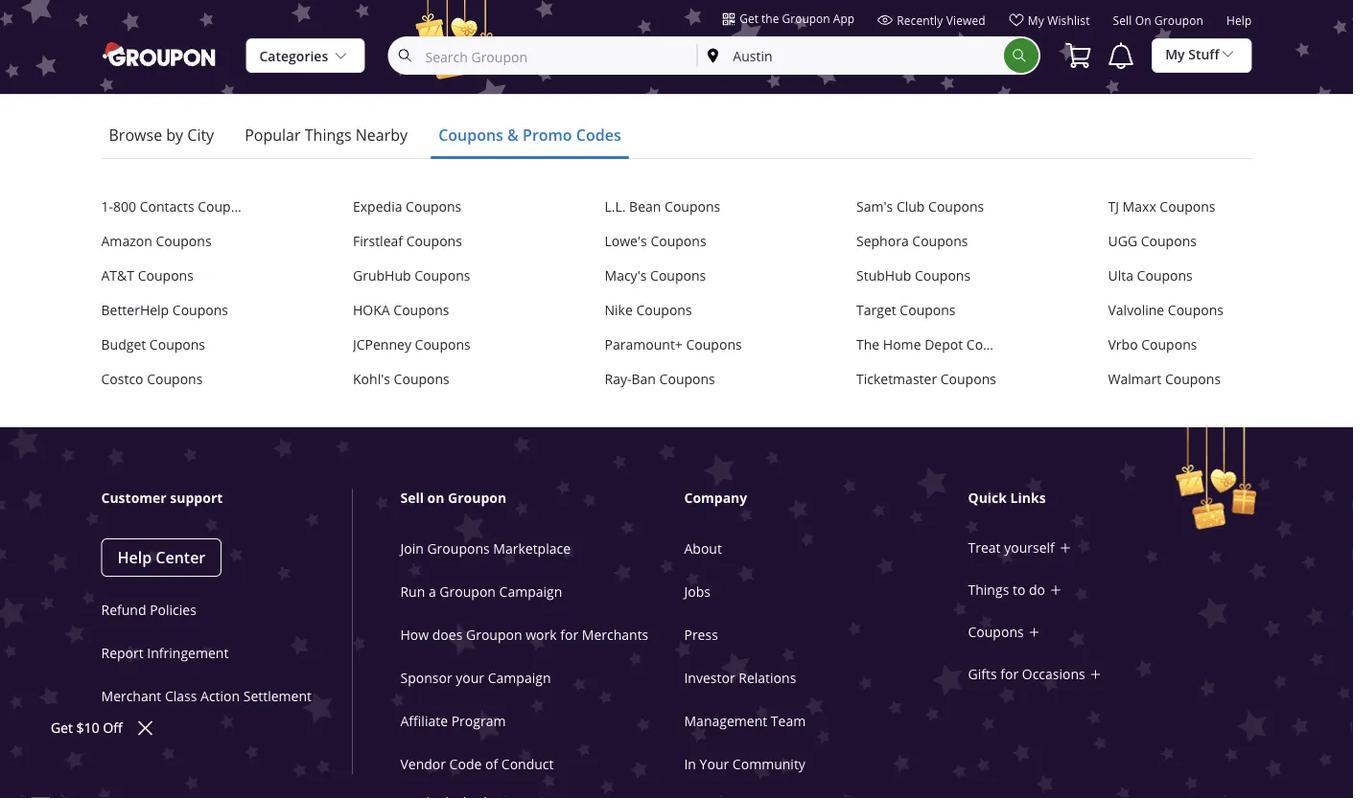 Task type: vqa. For each thing, say whether or not it's contained in the screenshot.


Task type: locate. For each thing, give the bounding box(es) containing it.
coupons down depot
[[941, 371, 996, 389]]

Austin search field
[[698, 38, 1004, 73]]

your right sponsor on the bottom of page
[[456, 670, 484, 687]]

promo
[[523, 125, 572, 146]]

coupons down expedia coupons link
[[406, 233, 462, 251]]

betterhelp coupons
[[101, 302, 228, 320]]

jcpenney
[[353, 336, 411, 354]]

on up groupons
[[427, 489, 445, 508]]

coupons right contacts at the top left
[[198, 198, 254, 216]]

join groupons marketplace
[[400, 540, 571, 558]]

1 horizontal spatial on
[[427, 489, 445, 508]]

coupons down firstleaf coupons link
[[415, 267, 470, 285]]

report infringement
[[101, 645, 229, 662]]

coupons down nike coupons link
[[686, 336, 742, 354]]

savings
[[457, 45, 497, 61]]

2 horizontal spatial your
[[745, 45, 769, 61]]

nike coupons
[[605, 302, 692, 320]]

macy's coupons
[[605, 267, 706, 285]]

coupons for stubhub coupons
[[915, 267, 971, 285]]

merchant class action settlement notice
[[101, 688, 312, 726]]

work
[[526, 626, 557, 644]]

1 horizontal spatial your
[[456, 670, 484, 687]]

sell on groupon inside heading
[[400, 489, 507, 508]]

while
[[577, 45, 605, 61]]

amazon coupons
[[101, 233, 212, 251]]

1 horizontal spatial sell on groupon
[[1113, 13, 1204, 28]]

coupons down lowe's coupons link
[[650, 267, 706, 285]]

0 vertical spatial campaign
[[499, 583, 562, 601]]

paramount+
[[605, 336, 683, 354]]

sell on groupon heading
[[400, 489, 688, 509]]

coupons down sam's club coupons link
[[912, 233, 968, 251]]

coupons up sephora coupons link
[[928, 198, 984, 216]]

for
[[439, 45, 454, 61], [982, 45, 998, 61], [560, 626, 578, 644], [1001, 666, 1019, 684]]

to
[[1013, 582, 1026, 600]]

how
[[400, 626, 429, 644]]

of
[[485, 756, 498, 774]]

my inside button
[[1165, 46, 1185, 63]]

class
[[165, 688, 197, 706]]

wishlist
[[1048, 12, 1090, 28]]

coupons up betterhelp coupons on the left top
[[138, 267, 194, 285]]

1 vertical spatial sell
[[400, 489, 424, 508]]

fun
[[661, 45, 679, 61]]

and right savings
[[499, 45, 520, 61]]

coupons down vrbo coupons link
[[1165, 371, 1221, 389]]

my left wishlist
[[1028, 12, 1044, 28]]

notice
[[101, 708, 141, 726]]

things left the nearby
[[305, 125, 352, 146]]

help left "center"
[[117, 548, 152, 569]]

coupons down tj maxx coupons
[[1141, 233, 1197, 251]]

1 horizontal spatial popular
[[245, 125, 301, 146]]

target
[[856, 302, 896, 320]]

coupons up firstleaf coupons link
[[406, 198, 462, 216]]

ugg
[[1108, 233, 1138, 251]]

coupons up the 'ugg coupons' "link"
[[1160, 198, 1216, 216]]

coupons down the macy's coupons
[[636, 302, 692, 320]]

coupons for valvoline coupons
[[1168, 302, 1224, 320]]

join
[[400, 540, 424, 558]]

customer support
[[101, 489, 223, 508]]

join groupons marketplace link
[[400, 540, 571, 558]]

firstleaf
[[353, 233, 403, 251]]

firstleaf coupons link
[[353, 232, 497, 251]]

settlement
[[243, 688, 312, 706]]

get
[[740, 11, 759, 26]]

coupons
[[438, 125, 503, 146], [198, 198, 254, 216], [406, 198, 462, 216], [665, 198, 721, 216], [928, 198, 984, 216], [1160, 198, 1216, 216], [156, 233, 212, 251], [406, 233, 462, 251], [651, 233, 706, 251], [912, 233, 968, 251], [1141, 233, 1197, 251], [138, 267, 194, 285], [415, 267, 470, 285], [650, 267, 706, 285], [915, 267, 971, 285], [1137, 267, 1193, 285], [172, 302, 228, 320], [394, 302, 449, 320], [636, 302, 692, 320], [900, 302, 956, 320], [1168, 302, 1224, 320], [149, 336, 205, 354], [415, 336, 471, 354], [686, 336, 742, 354], [967, 336, 1022, 354], [1142, 336, 1197, 354], [147, 371, 203, 389], [394, 371, 450, 389], [659, 371, 715, 389], [941, 371, 996, 389], [1165, 371, 1221, 389], [968, 624, 1024, 642]]

0 horizontal spatial sell on groupon
[[400, 489, 507, 508]]

coupons for hoka coupons
[[394, 302, 449, 320]]

in
[[732, 45, 742, 61]]

coupons down the grubhub coupons link
[[394, 302, 449, 320]]

campaign
[[499, 583, 562, 601], [488, 670, 551, 687]]

on up by
[[175, 39, 197, 63]]

in
[[684, 756, 696, 774]]

nike coupons link
[[605, 301, 749, 321]]

jcpenney coupons link
[[353, 336, 497, 355]]

coupons down the betterhelp coupons link
[[149, 336, 205, 354]]

ray-
[[605, 371, 632, 389]]

0 horizontal spatial and
[[499, 45, 520, 61]]

vendor
[[400, 756, 446, 774]]

relations
[[739, 670, 796, 687]]

0 vertical spatial sell on groupon
[[1113, 13, 1204, 28]]

coupons for betterhelp coupons
[[172, 302, 228, 320]]

click
[[927, 45, 952, 61]]

affiliate
[[400, 713, 448, 731]]

1 and from the left
[[499, 45, 520, 61]]

at&t
[[101, 267, 134, 285]]

at&t coupons link
[[101, 267, 245, 286]]

0 vertical spatial sell
[[1113, 13, 1132, 28]]

sell for sell on groupon heading
[[400, 489, 424, 508]]

800
[[113, 198, 136, 216]]

how does groupon work for merchants
[[400, 626, 649, 644]]

program
[[451, 713, 506, 731]]

1 vertical spatial on
[[175, 39, 197, 63]]

your right is
[[380, 45, 404, 61]]

vrbo coupons
[[1108, 336, 1197, 354]]

gifts for occasions
[[968, 666, 1085, 684]]

costco coupons link
[[101, 370, 245, 390]]

coupons down at&t coupons link
[[172, 302, 228, 320]]

help link
[[1227, 13, 1252, 35]]

help up the my stuff button
[[1227, 13, 1252, 28]]

0 horizontal spatial my
[[1028, 12, 1044, 28]]

things left to
[[968, 582, 1009, 600]]

coupons down budget coupons link
[[147, 371, 203, 389]]

is
[[368, 45, 377, 61]]

groupon inside button
[[782, 11, 830, 26]]

help center
[[117, 548, 205, 569]]

1 horizontal spatial my
[[1165, 46, 1185, 63]]

support
[[170, 489, 223, 508]]

0 horizontal spatial help
[[117, 548, 152, 569]]

paramount+ coupons link
[[605, 336, 749, 355]]

company
[[684, 489, 747, 508]]

sell inside heading
[[400, 489, 424, 508]]

coupons down hoka coupons link
[[415, 336, 471, 354]]

2 horizontal spatial popular
[[1001, 45, 1043, 61]]

groupons
[[427, 540, 490, 558]]

sell on groupon for sell on groupon heading
[[400, 489, 507, 508]]

the
[[856, 336, 880, 354]]

sell up join
[[400, 489, 424, 508]]

0 vertical spatial help
[[1227, 13, 1252, 28]]

my left stuff
[[1165, 46, 1185, 63]]

coupons right depot
[[967, 336, 1022, 354]]

0 vertical spatial my
[[1028, 12, 1044, 28]]

1 horizontal spatial help
[[1227, 13, 1252, 28]]

1 vertical spatial the
[[859, 45, 877, 61]]

coupons for sephora coupons
[[912, 233, 968, 251]]

macy's coupons link
[[605, 267, 749, 286]]

stubhub
[[856, 267, 911, 285]]

coupons up valvoline coupons
[[1137, 267, 1193, 285]]

on for sell on groupon link
[[1135, 13, 1152, 28]]

1 vertical spatial campaign
[[488, 670, 551, 687]]

coupons for budget coupons
[[149, 336, 205, 354]]

coupons down valvoline coupons
[[1142, 336, 1197, 354]]

groupon for run a groupon campaign link at the left of the page
[[440, 583, 496, 601]]

groupon
[[782, 11, 830, 26], [1155, 13, 1204, 28], [202, 39, 279, 63], [317, 45, 365, 61], [448, 489, 507, 508], [440, 583, 496, 601], [466, 626, 522, 644]]

1 vertical spatial help
[[117, 548, 152, 569]]

the right get
[[762, 11, 779, 26]]

1 vertical spatial my
[[1165, 46, 1185, 63]]

1 horizontal spatial sell
[[1113, 13, 1132, 28]]

2 horizontal spatial on
[[1135, 13, 1152, 28]]

coupons down 1-800 contacts coupons link
[[156, 233, 212, 251]]

groupon for sell on groupon link
[[1155, 13, 1204, 28]]

costco coupons
[[101, 371, 203, 389]]

coupons down l.l. bean coupons link
[[651, 233, 706, 251]]

budget
[[101, 336, 146, 354]]

and
[[499, 45, 520, 61], [793, 45, 814, 61]]

popular right city
[[245, 125, 301, 146]]

lowe's coupons
[[605, 233, 706, 251]]

press
[[684, 626, 718, 644]]

costco
[[101, 371, 143, 389]]

coupons for walmart coupons
[[1165, 371, 1221, 389]]

coupons up lowe's coupons link
[[665, 198, 721, 216]]

coupons for kohl's coupons
[[394, 371, 450, 389]]

country.
[[880, 45, 924, 61]]

0 horizontal spatial sell
[[400, 489, 424, 508]]

refund
[[101, 602, 146, 619]]

1-800 contacts coupons link
[[101, 198, 254, 217]]

your right in
[[745, 45, 769, 61]]

0 vertical spatial the
[[762, 11, 779, 26]]

company heading
[[684, 489, 972, 509]]

sell up notifications inbox icon
[[1113, 13, 1132, 28]]

coupons for jcpenney coupons
[[415, 336, 471, 354]]

coupons down sephora coupons link
[[915, 267, 971, 285]]

coupons down stubhub coupons link
[[900, 302, 956, 320]]

infringement
[[147, 645, 229, 662]]

groupon inside heading
[[448, 489, 507, 508]]

0 horizontal spatial popular
[[101, 39, 170, 63]]

1 vertical spatial sell on groupon
[[400, 489, 507, 508]]

walmart coupons
[[1108, 371, 1221, 389]]

coupons for at&t coupons
[[138, 267, 194, 285]]

2 vertical spatial on
[[427, 489, 445, 508]]

browse
[[109, 125, 162, 146]]

sell on groupon up groupons
[[400, 489, 507, 508]]

refund policies
[[101, 602, 196, 619]]

campaign down how does groupon work for merchants
[[488, 670, 551, 687]]

popular up browse
[[101, 39, 170, 63]]

coupons down jcpenney coupons link
[[394, 371, 450, 389]]

groupon for sell on groupon heading
[[448, 489, 507, 508]]

quick links heading
[[968, 489, 1256, 509]]

stuff
[[1189, 46, 1219, 63]]

0 vertical spatial on
[[1135, 13, 1152, 28]]

coupons for target coupons
[[900, 302, 956, 320]]

1 horizontal spatial things
[[968, 582, 1009, 600]]

coupons down "ulta coupons" link
[[1168, 302, 1224, 320]]

1 horizontal spatial the
[[859, 45, 877, 61]]

and right city
[[793, 45, 814, 61]]

Search Groupon search field
[[390, 38, 697, 73]]

sam's club coupons link
[[856, 198, 1000, 217]]

campaign down marketplace
[[499, 583, 562, 601]]

0 horizontal spatial things
[[305, 125, 352, 146]]

ray-ban coupons
[[605, 371, 715, 389]]

on up notifications inbox icon
[[1135, 13, 1152, 28]]

sell on groupon up my stuff
[[1113, 13, 1204, 28]]

codes
[[576, 125, 621, 146]]

1 horizontal spatial and
[[793, 45, 814, 61]]

the right around
[[859, 45, 877, 61]]

coupons for nike coupons
[[636, 302, 692, 320]]

on inside heading
[[427, 489, 445, 508]]

gifts
[[968, 666, 997, 684]]

kohl's
[[353, 371, 390, 389]]

0 horizontal spatial the
[[762, 11, 779, 26]]

the
[[762, 11, 779, 26], [859, 45, 877, 61]]

coupons for vrbo coupons
[[1142, 336, 1197, 354]]

Search Groupon search field
[[388, 36, 1041, 75]]

popular down my wishlist link
[[1001, 45, 1043, 61]]

0 horizontal spatial on
[[175, 39, 197, 63]]

customer support heading
[[101, 489, 352, 509]]

coupons left the &
[[438, 125, 503, 146]]



Task type: describe. For each thing, give the bounding box(es) containing it.
a
[[429, 583, 436, 601]]

notifications inbox image
[[1106, 40, 1137, 71]]

categories.
[[1046, 45, 1106, 61]]

groupon for popular on groupon heading
[[202, 39, 279, 63]]

coupons for ulta coupons
[[1137, 267, 1193, 285]]

hoka coupons link
[[353, 301, 497, 321]]

maxx
[[1123, 198, 1156, 216]]

run a groupon campaign link
[[400, 583, 562, 601]]

1 vertical spatial things
[[968, 582, 1009, 600]]

discovery
[[523, 45, 574, 61]]

valvoline coupons link
[[1108, 301, 1252, 321]]

about link
[[684, 540, 722, 558]]

1-
[[101, 198, 113, 216]]

coupons for paramount+ coupons
[[686, 336, 742, 354]]

2 and from the left
[[793, 45, 814, 61]]

grubhub coupons link
[[353, 267, 497, 286]]

coupons for macy's coupons
[[650, 267, 706, 285]]

sell for sell on groupon link
[[1113, 13, 1132, 28]]

l.l. bean coupons
[[605, 198, 721, 216]]

code
[[449, 756, 482, 774]]

sell on groupon for sell on groupon link
[[1113, 13, 1204, 28]]

ticketmaster coupons link
[[856, 370, 1000, 390]]

contacts
[[140, 198, 194, 216]]

run a groupon campaign
[[400, 583, 562, 601]]

city
[[187, 125, 214, 146]]

help for help center
[[117, 548, 152, 569]]

ugg coupons link
[[1108, 232, 1252, 251]]

bean
[[629, 198, 661, 216]]

customer
[[101, 489, 167, 508]]

vendor code of conduct link
[[400, 756, 554, 774]]

popular on groupon heading
[[101, 39, 279, 63]]

team
[[771, 713, 806, 731]]

do
[[1029, 582, 1045, 600]]

search image
[[1012, 48, 1027, 63]]

coupons for costco coupons
[[147, 371, 203, 389]]

treat yourself
[[968, 540, 1055, 557]]

target coupons link
[[856, 301, 1000, 321]]

coupons for amazon coupons
[[156, 233, 212, 251]]

here
[[954, 45, 979, 61]]

my for my stuff
[[1165, 46, 1185, 63]]

l.l.
[[605, 198, 626, 216]]

in your community
[[684, 756, 806, 774]]

about
[[684, 540, 722, 558]]

tj maxx coupons
[[1108, 198, 1216, 216]]

coupons down paramount+ coupons link
[[659, 371, 715, 389]]

sponsor your campaign
[[400, 670, 551, 687]]

recently
[[897, 12, 943, 28]]

groupon for how does groupon work for merchants link
[[466, 626, 522, 644]]

amazon coupons link
[[101, 232, 245, 251]]

ulta
[[1108, 267, 1134, 285]]

for right work
[[560, 626, 578, 644]]

city
[[772, 45, 790, 61]]

occasions
[[1022, 666, 1085, 684]]

coupons down things to do
[[968, 624, 1024, 642]]

hoka
[[353, 302, 390, 320]]

at&t coupons
[[101, 267, 194, 285]]

sponsor
[[400, 670, 452, 687]]

valvoline
[[1108, 302, 1164, 320]]

0 vertical spatial things
[[305, 125, 352, 146]]

get the groupon app
[[740, 11, 855, 26]]

coupons for expedia coupons
[[406, 198, 462, 216]]

vendor code of conduct
[[400, 756, 554, 774]]

coupons inside 'link'
[[967, 336, 1022, 354]]

my stuff button
[[1152, 37, 1252, 73]]

groupon image
[[101, 41, 219, 68]]

help for help link
[[1227, 13, 1252, 28]]

nike
[[605, 302, 633, 320]]

popular things nearby
[[245, 125, 408, 146]]

ulta coupons link
[[1108, 267, 1252, 286]]

popular for popular on groupon
[[101, 39, 170, 63]]

recently viewed link
[[878, 12, 986, 35]]

search element
[[1004, 38, 1039, 73]]

l.l. bean coupons link
[[605, 198, 749, 217]]

coupons for ugg coupons
[[1141, 233, 1197, 251]]

place
[[407, 45, 436, 61]]

coupons for grubhub coupons
[[415, 267, 470, 285]]

valvoline coupons
[[1108, 302, 1224, 320]]

stubhub coupons link
[[856, 267, 1000, 286]]

categories
[[259, 47, 328, 65]]

sephora coupons link
[[856, 232, 1000, 251]]

around
[[817, 45, 856, 61]]

expedia coupons
[[353, 198, 462, 216]]

help center link
[[101, 539, 222, 578]]

coupons for ticketmaster coupons
[[941, 371, 996, 389]]

affiliate program link
[[400, 713, 506, 731]]

for right here
[[982, 45, 998, 61]]

jobs
[[684, 583, 711, 601]]

links
[[1011, 489, 1046, 508]]

sam's club coupons
[[856, 198, 984, 216]]

paramount+ coupons
[[605, 336, 742, 354]]

management
[[684, 713, 767, 731]]

on for sell on groupon heading
[[427, 489, 445, 508]]

coupons for firstleaf coupons
[[406, 233, 462, 251]]

amazon
[[101, 233, 152, 251]]

home
[[883, 336, 921, 354]]

nearby
[[356, 125, 408, 146]]

on for popular on groupon heading
[[175, 39, 197, 63]]

hoka coupons
[[353, 302, 449, 320]]

the home depot coupons link
[[856, 336, 1022, 355]]

my for my wishlist
[[1028, 12, 1044, 28]]

treat
[[968, 540, 1001, 557]]

management team
[[684, 713, 806, 731]]

recently viewed
[[897, 12, 986, 28]]

press link
[[684, 626, 718, 644]]

yourself
[[1004, 540, 1055, 557]]

0 horizontal spatial your
[[380, 45, 404, 61]]

refund policies link
[[101, 602, 196, 619]]

the inside get the groupon app button
[[762, 11, 779, 26]]

stubhub coupons
[[856, 267, 971, 285]]

for right gifts
[[1001, 666, 1019, 684]]

tj maxx coupons link
[[1108, 198, 1252, 217]]

macy's
[[605, 267, 647, 285]]

your
[[700, 756, 729, 774]]

coupons for lowe's coupons
[[651, 233, 706, 251]]

does
[[432, 626, 463, 644]]

for right place
[[439, 45, 454, 61]]

club
[[897, 198, 925, 216]]

popular for popular things nearby
[[245, 125, 301, 146]]



